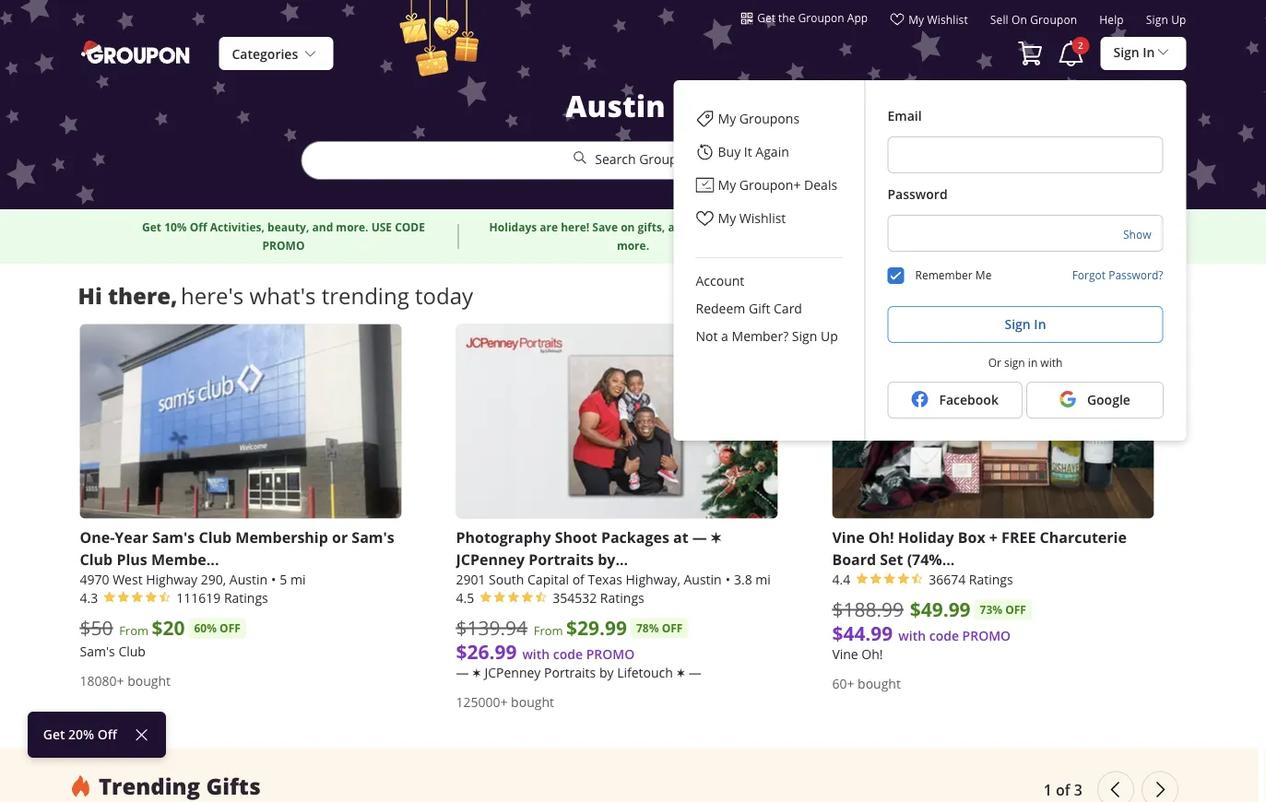 Task type: describe. For each thing, give the bounding box(es) containing it.
holiday
[[898, 527, 955, 547]]

3
[[1075, 780, 1083, 800]]

0 vertical spatial in
[[1143, 44, 1156, 61]]

ratings for $139.94
[[600, 589, 645, 606]]

use
[[371, 220, 392, 235]]

holidays are here! save on gifts, activities, flowers & more. link
[[481, 218, 786, 255]]

60+
[[833, 675, 855, 692]]

gifts
[[206, 771, 261, 801]]

$20
[[152, 615, 185, 641]]

0 vertical spatial wishlist
[[928, 12, 969, 27]]

membe...
[[151, 549, 219, 570]]

& inside holidays are here! save on gifts, activities, flowers & more.
[[769, 220, 777, 235]]

forgot
[[1073, 268, 1106, 282]]

Password password field
[[888, 215, 1164, 252]]

0 vertical spatial sign in
[[1114, 44, 1156, 61]]

60% off
[[194, 621, 241, 636]]

more. inside prep for thanksgiving! save on home decor, cleaning products, travel, florals & more.
[[1038, 238, 1071, 254]]

2 unread items element
[[1072, 37, 1090, 54]]

0 horizontal spatial ✶
[[472, 664, 481, 681]]

more. inside holidays are here! save on gifts, activities, flowers & more.
[[617, 238, 650, 254]]

✶ inside "photography shoot packages at — ✶ jcpenney portraits by... 2901 south capital of texas highway, austin • 3.8 mi"
[[711, 527, 722, 547]]

facebook button
[[888, 382, 1023, 419]]

by
[[600, 664, 614, 681]]

get for get 20% off
[[43, 727, 65, 744]]

facebook
[[940, 392, 999, 409]]

60%
[[194, 621, 217, 636]]

activities,
[[668, 220, 722, 235]]

there,
[[108, 280, 178, 310]]

groupons
[[740, 110, 800, 127]]

1 vertical spatial up
[[821, 328, 838, 345]]

from inside $139.94 from $29.99 78% off $26.99 with code promo — ✶ jcpenney portraits by lifetouch ✶ —
[[534, 623, 563, 639]]

more. inside get 10% off activities, beauty, and more. use code promo
[[336, 220, 369, 235]]

password
[[888, 185, 948, 203]]

off for 20%
[[98, 727, 117, 744]]

help
[[1100, 12, 1124, 27]]

1 vertical spatial sign in
[[1005, 316, 1047, 333]]

0 vertical spatial sign in button
[[1101, 36, 1187, 70]]

on for holidays are here! save on gifts, activities, flowers & more.
[[621, 220, 635, 235]]

& inside prep for thanksgiving! save on home decor, cleaning products, travel, florals & more.
[[1027, 238, 1036, 254]]

and
[[312, 220, 333, 235]]

$44.99
[[833, 620, 893, 647]]

1 vertical spatial club
[[80, 549, 113, 570]]

forgot password? link
[[1073, 268, 1164, 282]]

highway
[[146, 571, 198, 588]]

code
[[395, 220, 425, 235]]

account link
[[674, 268, 865, 295]]

bought for off
[[511, 694, 554, 711]]

get 10% off activities, beauty, and more. use code promo
[[142, 220, 425, 254]]

0 horizontal spatial bought
[[127, 672, 171, 689]]

get 20% off
[[43, 727, 117, 744]]

my up buy
[[718, 110, 736, 127]]

(74%...
[[907, 549, 955, 570]]

show
[[1124, 227, 1152, 242]]

a
[[722, 328, 729, 345]]

my right app
[[909, 12, 925, 27]]

categories
[[232, 46, 298, 63]]

vine inside the '$188.99 $49.99 73% off $44.99 with code promo vine oh!'
[[833, 646, 859, 663]]

activities,
[[210, 220, 265, 235]]

florals
[[989, 238, 1024, 254]]

packages
[[601, 527, 670, 547]]

0 horizontal spatial off
[[220, 621, 241, 636]]

get for get 10% off activities, beauty, and more. use code promo
[[142, 220, 161, 235]]

354532 ratings
[[553, 589, 645, 606]]

4.3
[[80, 589, 98, 606]]

sell on groupon
[[991, 12, 1078, 27]]

off for 10%
[[190, 220, 207, 235]]

my groupons
[[718, 110, 800, 127]]

+
[[990, 527, 998, 547]]

west
[[113, 571, 143, 588]]

holidays are here! save on gifts, activities, flowers & more.
[[490, 220, 777, 254]]

here!
[[561, 220, 590, 235]]

categories button
[[219, 37, 334, 71]]

$188.99 $49.99 73% off $44.99 with code promo vine oh!
[[833, 596, 1027, 663]]

redeem gift card
[[696, 300, 803, 317]]

buy it again
[[718, 143, 790, 161]]

trending
[[322, 281, 409, 310]]

groupon+
[[740, 177, 801, 194]]

promo inside get 10% off activities, beauty, and more. use code promo
[[263, 238, 305, 254]]

18080+ bought
[[80, 672, 171, 689]]

111619 ratings
[[176, 589, 268, 606]]

sign right the help
[[1147, 12, 1169, 27]]

austin button
[[566, 86, 701, 126]]

sign down card on the right of the page
[[792, 328, 818, 345]]

sell on groupon link
[[991, 12, 1078, 34]]

off inside the '$188.99 $49.99 73% off $44.99 with code promo vine oh!'
[[1006, 602, 1027, 618]]

0 horizontal spatial wishlist
[[740, 210, 786, 227]]

2 horizontal spatial sam's
[[352, 527, 395, 547]]

3.8
[[734, 571, 753, 588]]

not a member? sign up
[[696, 328, 838, 345]]

password?
[[1109, 268, 1164, 282]]

2 button
[[1057, 37, 1090, 70]]

hi
[[78, 280, 102, 310]]

austin inside button
[[566, 86, 666, 126]]

flowers
[[725, 220, 766, 235]]

or
[[989, 355, 1002, 370]]

125000+ bought
[[456, 694, 554, 711]]

my down my groupon+ deals "link"
[[718, 210, 736, 227]]

here's
[[181, 281, 244, 310]]

redeem gift card link
[[674, 295, 865, 323]]

• inside one-year sam's club membership or sam's club plus membe... 4970 west highway 290, austin • 5 mi
[[271, 571, 276, 588]]

not
[[696, 328, 718, 345]]

• inside "photography shoot packages at — ✶ jcpenney portraits by... 2901 south capital of texas highway, austin • 3.8 mi"
[[726, 571, 731, 588]]

2 horizontal spatial club
[[199, 527, 232, 547]]

my groupon+ deals
[[718, 177, 838, 194]]

1 vertical spatial my wishlist
[[718, 210, 786, 227]]

vine oh! holiday box + free charcuterie board set (74%...
[[833, 527, 1127, 570]]

0 vertical spatial with
[[1041, 355, 1063, 370]]

again
[[756, 143, 790, 161]]

sign up link
[[1147, 12, 1187, 34]]

beauty,
[[268, 220, 309, 235]]

box
[[958, 527, 986, 547]]

10%
[[164, 220, 187, 235]]

trending
[[99, 771, 200, 801]]

groupon inside search groupon search field
[[640, 151, 694, 168]]

portraits inside $139.94 from $29.99 78% off $26.99 with code promo — ✶ jcpenney portraits by lifetouch ✶ —
[[544, 664, 596, 681]]

in
[[1029, 355, 1038, 370]]

groupon for the
[[798, 10, 845, 25]]

shoot
[[555, 527, 598, 547]]

with inside $139.94 from $29.99 78% off $26.99 with code promo — ✶ jcpenney portraits by lifetouch ✶ —
[[523, 646, 550, 663]]



Task type: vqa. For each thing, say whether or not it's contained in the screenshot.
My Groupon+ Deals
yes



Task type: locate. For each thing, give the bounding box(es) containing it.
mi
[[291, 571, 306, 588], [756, 571, 771, 588]]

1 vertical spatial of
[[1056, 780, 1071, 800]]

2
[[1079, 39, 1084, 52]]

0 horizontal spatial save
[[593, 220, 618, 235]]

my groupon+ deals link
[[674, 169, 865, 202]]

2 horizontal spatial off
[[1006, 602, 1027, 618]]

groupon inside sell on groupon link
[[1031, 12, 1078, 27]]

2 save from the left
[[964, 220, 990, 235]]

0 vertical spatial promo
[[263, 238, 305, 254]]

0 vertical spatial club
[[199, 527, 232, 547]]

on inside prep for thanksgiving! save on home decor, cleaning products, travel, florals & more.
[[993, 220, 1007, 235]]

get
[[758, 10, 776, 25], [142, 220, 161, 235], [43, 727, 65, 744]]

2 horizontal spatial with
[[1041, 355, 1063, 370]]

1 vertical spatial portraits
[[544, 664, 596, 681]]

290,
[[201, 571, 226, 588]]

1 horizontal spatial ratings
[[600, 589, 645, 606]]

0 horizontal spatial •
[[271, 571, 276, 588]]

✶ up the 125000+
[[472, 664, 481, 681]]

austin inside one-year sam's club membership or sam's club plus membe... 4970 west highway 290, austin • 5 mi
[[230, 571, 268, 588]]

111619
[[176, 589, 221, 606]]

ratings down texas
[[600, 589, 645, 606]]

remember
[[916, 268, 973, 282]]

36674 ratings
[[929, 571, 1014, 588]]

my inside "link"
[[718, 177, 736, 194]]

sign up
[[1147, 12, 1187, 27]]

redeem
[[696, 300, 746, 317]]

for
[[866, 220, 883, 235]]

buy it again link
[[674, 136, 865, 169]]

oh! inside vine oh! holiday box + free charcuterie board set (74%...
[[869, 527, 895, 547]]

78%
[[637, 621, 659, 636]]

0 horizontal spatial sam's
[[80, 643, 115, 660]]

2 vertical spatial get
[[43, 727, 65, 744]]

sam's right or
[[352, 527, 395, 547]]

bought right 60+
[[858, 675, 901, 692]]

0 horizontal spatial promo
[[263, 238, 305, 254]]

$50
[[80, 615, 113, 641]]

2 horizontal spatial get
[[758, 10, 776, 25]]

4.5
[[456, 589, 474, 606]]

2 horizontal spatial more.
[[1038, 238, 1071, 254]]

my groupons link
[[674, 102, 865, 136]]

— inside "photography shoot packages at — ✶ jcpenney portraits by... 2901 south capital of texas highway, austin • 3.8 mi"
[[693, 527, 707, 547]]

vine up 60+
[[833, 646, 859, 663]]

off right 78%
[[662, 621, 683, 636]]

sign in down help link at the right
[[1114, 44, 1156, 61]]

1 horizontal spatial ✶
[[677, 664, 686, 681]]

travel,
[[950, 238, 986, 254]]

1 of 3
[[1044, 780, 1083, 800]]

of left 3
[[1056, 780, 1071, 800]]

1 horizontal spatial &
[[1027, 238, 1036, 254]]

0 vertical spatial vine
[[833, 527, 865, 547]]

2 vertical spatial promo
[[586, 646, 635, 663]]

2 button
[[1057, 37, 1090, 70]]

& down home
[[1027, 238, 1036, 254]]

1 horizontal spatial with
[[899, 627, 926, 644]]

2 search groupon search field from the top
[[301, 141, 965, 180]]

search groupon search field containing austin
[[301, 86, 965, 209]]

more.
[[336, 220, 369, 235], [617, 238, 650, 254], [1038, 238, 1071, 254]]

1 horizontal spatial save
[[964, 220, 990, 235]]

off right 73%
[[1006, 602, 1027, 618]]

portraits
[[529, 549, 594, 570], [544, 664, 596, 681]]

the
[[779, 10, 796, 25]]

4970
[[80, 571, 109, 588]]

0 horizontal spatial more.
[[336, 220, 369, 235]]

1 horizontal spatial from
[[534, 623, 563, 639]]

card
[[774, 300, 803, 317]]

2 horizontal spatial promo
[[963, 627, 1011, 644]]

from
[[119, 623, 149, 639], [534, 623, 563, 639]]

club up membe...
[[199, 527, 232, 547]]

1 mi from the left
[[291, 571, 306, 588]]

0 horizontal spatial sign in
[[1005, 316, 1047, 333]]

2 vine from the top
[[833, 646, 859, 663]]

1 from from the left
[[119, 623, 149, 639]]

1 horizontal spatial off
[[190, 220, 207, 235]]

2 from from the left
[[534, 623, 563, 639]]

in up in
[[1035, 316, 1047, 333]]

save
[[593, 220, 618, 235], [964, 220, 990, 235]]

save up the travel,
[[964, 220, 990, 235]]

trending gifts
[[99, 771, 261, 801]]

1 horizontal spatial off
[[662, 621, 683, 636]]

groupon image
[[80, 39, 193, 65]]

jcpenney inside "photography shoot packages at — ✶ jcpenney portraits by... 2901 south capital of texas highway, austin • 3.8 mi"
[[456, 549, 525, 570]]

0 horizontal spatial ratings
[[224, 589, 268, 606]]

plus
[[117, 549, 147, 570]]

73%
[[980, 602, 1003, 618]]

year
[[115, 527, 148, 547]]

wishlist down my groupon+ deals "link"
[[740, 210, 786, 227]]

Email email field
[[888, 137, 1164, 173]]

1 horizontal spatial sign in
[[1114, 44, 1156, 61]]

1 horizontal spatial bought
[[511, 694, 554, 711]]

$49.99
[[910, 596, 971, 623]]

— right at
[[693, 527, 707, 547]]

groupon for on
[[1031, 12, 1078, 27]]

— right the "lifetouch" in the bottom of the page
[[689, 664, 702, 681]]

1 horizontal spatial of
[[1056, 780, 1071, 800]]

my
[[909, 12, 925, 27], [718, 110, 736, 127], [718, 177, 736, 194], [718, 210, 736, 227]]

search groupon search field down 'austin' button
[[301, 141, 965, 180]]

gift
[[749, 300, 771, 317]]

1 horizontal spatial get
[[142, 220, 161, 235]]

get the groupon app
[[758, 10, 868, 25]]

promo down 73%
[[963, 627, 1011, 644]]

sign in button
[[1101, 36, 1187, 70], [888, 306, 1164, 343]]

2 • from the left
[[726, 571, 731, 588]]

with inside the '$188.99 $49.99 73% off $44.99 with code promo vine oh!'
[[899, 627, 926, 644]]

1 save from the left
[[593, 220, 618, 235]]

sign up sign
[[1005, 316, 1031, 333]]

$26.99
[[456, 638, 517, 665]]

mi inside "photography shoot packages at — ✶ jcpenney portraits by... 2901 south capital of texas highway, austin • 3.8 mi"
[[756, 571, 771, 588]]

1 horizontal spatial up
[[1172, 12, 1187, 27]]

1 horizontal spatial sam's
[[152, 527, 195, 547]]

0 horizontal spatial on
[[621, 220, 635, 235]]

help link
[[1100, 12, 1124, 34]]

my wishlist
[[909, 12, 969, 27], [718, 210, 786, 227]]

my down buy
[[718, 177, 736, 194]]

on for prep for thanksgiving! save on home decor, cleaning products, travel, florals & more.
[[993, 220, 1007, 235]]

0 horizontal spatial in
[[1035, 316, 1047, 333]]

jcpenney inside $139.94 from $29.99 78% off $26.99 with code promo — ✶ jcpenney portraits by lifetouch ✶ —
[[485, 664, 541, 681]]

with right $26.99
[[523, 646, 550, 663]]

deals
[[805, 177, 838, 194]]

354532
[[553, 589, 597, 606]]

austin inside "photography shoot packages at — ✶ jcpenney portraits by... 2901 south capital of texas highway, austin • 3.8 mi"
[[684, 571, 722, 588]]

0 vertical spatial jcpenney
[[456, 549, 525, 570]]

2 horizontal spatial austin
[[684, 571, 722, 588]]

save inside holidays are here! save on gifts, activities, flowers & more.
[[593, 220, 618, 235]]

portraits inside "photography shoot packages at — ✶ jcpenney portraits by... 2901 south capital of texas highway, austin • 3.8 mi"
[[529, 549, 594, 570]]

my wishlist left sell
[[909, 12, 969, 27]]

— up the 125000+
[[456, 664, 469, 681]]

search groupon
[[595, 151, 694, 168]]

up right the help
[[1172, 12, 1187, 27]]

save for more.
[[593, 220, 618, 235]]

0 horizontal spatial with
[[523, 646, 550, 663]]

0 horizontal spatial club
[[80, 549, 113, 570]]

0 vertical spatial portraits
[[529, 549, 594, 570]]

1 horizontal spatial promo
[[586, 646, 635, 663]]

sign in button down sign up link
[[1101, 36, 1187, 70]]

capital
[[528, 571, 569, 588]]

1 horizontal spatial in
[[1143, 44, 1156, 61]]

oh! inside the '$188.99 $49.99 73% off $44.99 with code promo vine oh!'
[[862, 646, 883, 663]]

portraits left by
[[544, 664, 596, 681]]

save for travel,
[[964, 220, 990, 235]]

1 horizontal spatial groupon
[[798, 10, 845, 25]]

Search Groupon search field
[[301, 86, 965, 209], [301, 141, 965, 180]]

0 vertical spatial of
[[573, 571, 585, 588]]

my wishlist down my groupon+ deals "link"
[[718, 210, 786, 227]]

get left 10%
[[142, 220, 161, 235]]

& right flowers
[[769, 220, 777, 235]]

off
[[190, 220, 207, 235], [98, 727, 117, 744]]

1 vine from the top
[[833, 527, 865, 547]]

vine up board
[[833, 527, 865, 547]]

ratings for $50
[[224, 589, 268, 606]]

0 vertical spatial code
[[930, 627, 959, 644]]

1 horizontal spatial my wishlist
[[909, 12, 969, 27]]

not a member? sign up link
[[674, 323, 865, 351]]

more. down decor,
[[1038, 238, 1071, 254]]

1 vertical spatial my wishlist link
[[674, 202, 865, 235]]

sam's up membe...
[[152, 527, 195, 547]]

jcpenney up 125000+ bought
[[485, 664, 541, 681]]

prep
[[838, 220, 864, 235]]

from inside "from $20"
[[119, 623, 149, 639]]

0 vertical spatial my wishlist
[[909, 12, 969, 27]]

✶ right at
[[711, 527, 722, 547]]

2 vertical spatial club
[[118, 643, 146, 660]]

my wishlist link down groupon+
[[674, 202, 865, 235]]

bought for $44.99
[[858, 675, 901, 692]]

✶ right the "lifetouch" in the bottom of the page
[[677, 664, 686, 681]]

0 horizontal spatial of
[[573, 571, 585, 588]]

1 • from the left
[[271, 571, 276, 588]]

on left gifts,
[[621, 220, 635, 235]]

0 vertical spatial &
[[769, 220, 777, 235]]

1 vertical spatial sign in button
[[888, 306, 1164, 343]]

0 horizontal spatial from
[[119, 623, 149, 639]]

search
[[595, 151, 636, 168]]

code
[[930, 627, 959, 644], [553, 646, 583, 663]]

get left the
[[758, 10, 776, 25]]

lifetouch
[[617, 664, 673, 681]]

what's
[[250, 281, 316, 310]]

mi right 3.8
[[756, 571, 771, 588]]

save right here!
[[593, 220, 618, 235]]

0 horizontal spatial off
[[98, 727, 117, 744]]

1 horizontal spatial code
[[930, 627, 959, 644]]

1 vertical spatial jcpenney
[[485, 664, 541, 681]]

1 horizontal spatial mi
[[756, 571, 771, 588]]

thanksgiving!
[[885, 220, 962, 235]]

oh! up set
[[869, 527, 895, 547]]

on up florals
[[993, 220, 1007, 235]]

$139.94
[[456, 615, 528, 641]]

groupon right search
[[640, 151, 694, 168]]

sign in up or sign in with
[[1005, 316, 1047, 333]]

search groupon search field up gifts,
[[301, 86, 965, 209]]

1 vertical spatial get
[[142, 220, 161, 235]]

vine inside vine oh! holiday box + free charcuterie board set (74%...
[[833, 527, 865, 547]]

charcuterie
[[1040, 527, 1127, 547]]

oh! up the 60+ bought
[[862, 646, 883, 663]]

1 vertical spatial code
[[553, 646, 583, 663]]

app
[[848, 10, 868, 25]]

more. left use
[[336, 220, 369, 235]]

free
[[1002, 527, 1036, 547]]

1 vertical spatial &
[[1027, 238, 1036, 254]]

google button
[[1027, 382, 1164, 419]]

4.4
[[833, 571, 851, 588]]

mi right 5
[[291, 571, 306, 588]]

0 vertical spatial oh!
[[869, 527, 895, 547]]

club up 4970
[[80, 549, 113, 570]]

set
[[880, 549, 904, 570]]

on right sell
[[1012, 12, 1028, 27]]

bought down sam's club at the bottom of page
[[127, 672, 171, 689]]

are
[[540, 220, 558, 235]]

promo inside the '$188.99 $49.99 73% off $44.99 with code promo vine oh!'
[[963, 627, 1011, 644]]

it
[[744, 143, 753, 161]]

1 search groupon search field from the top
[[301, 86, 965, 209]]

1 vertical spatial in
[[1035, 316, 1047, 333]]

get inside button
[[758, 10, 776, 25]]

off right 20%
[[98, 727, 117, 744]]

36674
[[929, 571, 966, 588]]

1
[[1044, 780, 1053, 800]]

on
[[1012, 12, 1028, 27], [621, 220, 635, 235], [993, 220, 1007, 235]]

austin up search
[[566, 86, 666, 126]]

groupon right the
[[798, 10, 845, 25]]

in down sign up link
[[1143, 44, 1156, 61]]

of up 354532
[[573, 571, 585, 588]]

0 horizontal spatial austin
[[230, 571, 268, 588]]

austin left 3.8
[[684, 571, 722, 588]]

sign down help link at the right
[[1114, 44, 1140, 61]]

1 horizontal spatial wishlist
[[928, 12, 969, 27]]

1 horizontal spatial on
[[993, 220, 1007, 235]]

with down $49.99
[[899, 627, 926, 644]]

oh!
[[869, 527, 895, 547], [862, 646, 883, 663]]

show button
[[1124, 226, 1152, 243]]

groupon inside "get the groupon app" button
[[798, 10, 845, 25]]

1 vertical spatial off
[[98, 727, 117, 744]]

0 horizontal spatial my wishlist link
[[674, 202, 865, 235]]

holidays
[[490, 220, 537, 235]]

sign
[[1005, 355, 1026, 370]]

wishlist left sell
[[928, 12, 969, 27]]

mi inside one-year sam's club membership or sam's club plus membe... 4970 west highway 290, austin • 5 mi
[[291, 571, 306, 588]]

in
[[1143, 44, 1156, 61], [1035, 316, 1047, 333]]

off right 10%
[[190, 220, 207, 235]]

groupon up 2 unread items element
[[1031, 12, 1078, 27]]

email
[[888, 107, 922, 124]]

0 horizontal spatial up
[[821, 328, 838, 345]]

portraits up capital
[[529, 549, 594, 570]]

of inside "photography shoot packages at — ✶ jcpenney portraits by... 2901 south capital of texas highway, austin • 3.8 mi"
[[573, 571, 585, 588]]

or sign in with
[[989, 355, 1063, 370]]

my wishlist link left sell
[[890, 12, 969, 34]]

2 horizontal spatial ratings
[[969, 571, 1014, 588]]

up down "redeem gift card" link
[[821, 328, 838, 345]]

code down $49.99
[[930, 627, 959, 644]]

club up 18080+ bought
[[118, 643, 146, 660]]

one-year sam's club membership or sam's club plus membe... 4970 west highway 290, austin • 5 mi
[[80, 527, 395, 588]]

more. down gifts,
[[617, 238, 650, 254]]

promo up by
[[586, 646, 635, 663]]

get left 20%
[[43, 727, 65, 744]]

get for get the groupon app
[[758, 10, 776, 25]]

home
[[1010, 220, 1041, 235]]

0 vertical spatial get
[[758, 10, 776, 25]]

1 horizontal spatial club
[[118, 643, 146, 660]]

by...
[[598, 549, 628, 570]]

0 vertical spatial my wishlist link
[[890, 12, 969, 34]]

sam's down $50
[[80, 643, 115, 660]]

0 horizontal spatial &
[[769, 220, 777, 235]]

• left 3.8
[[726, 571, 731, 588]]

code inside the '$188.99 $49.99 73% off $44.99 with code promo vine oh!'
[[930, 627, 959, 644]]

code down $29.99
[[553, 646, 583, 663]]

ratings up 73%
[[969, 571, 1014, 588]]

promo
[[263, 238, 305, 254], [963, 627, 1011, 644], [586, 646, 635, 663]]

1 horizontal spatial austin
[[566, 86, 666, 126]]

promo down beauty,
[[263, 238, 305, 254]]

from up sam's club at the bottom of page
[[119, 623, 149, 639]]

1 vertical spatial vine
[[833, 646, 859, 663]]

1 vertical spatial with
[[899, 627, 926, 644]]

sign in button up or sign in with
[[888, 306, 1164, 343]]

2 horizontal spatial on
[[1012, 12, 1028, 27]]

1 vertical spatial wishlist
[[740, 210, 786, 227]]

account
[[696, 273, 745, 290]]

code inside $139.94 from $29.99 78% off $26.99 with code promo — ✶ jcpenney portraits by lifetouch ✶ —
[[553, 646, 583, 663]]

get inside get 10% off activities, beauty, and more. use code promo
[[142, 220, 161, 235]]

from down 354532
[[534, 623, 563, 639]]

1 horizontal spatial more.
[[617, 238, 650, 254]]

2 mi from the left
[[756, 571, 771, 588]]

austin up 111619 ratings on the bottom left
[[230, 571, 268, 588]]

bought right the 125000+
[[511, 694, 554, 711]]

products,
[[895, 238, 948, 254]]

promo inside $139.94 from $29.99 78% off $26.99 with code promo — ✶ jcpenney portraits by lifetouch ✶ —
[[586, 646, 635, 663]]

save inside prep for thanksgiving! save on home decor, cleaning products, travel, florals & more.
[[964, 220, 990, 235]]

gifts,
[[638, 220, 665, 235]]

2 horizontal spatial bought
[[858, 675, 901, 692]]

1 horizontal spatial •
[[726, 571, 731, 588]]

google
[[1088, 392, 1131, 409]]

sam's club
[[80, 643, 146, 660]]

with right in
[[1041, 355, 1063, 370]]

with
[[1041, 355, 1063, 370], [899, 627, 926, 644], [523, 646, 550, 663]]

0 horizontal spatial my wishlist
[[718, 210, 786, 227]]

0 horizontal spatial groupon
[[640, 151, 694, 168]]

0 horizontal spatial mi
[[291, 571, 306, 588]]

off inside get 10% off activities, beauty, and more. use code promo
[[190, 220, 207, 235]]

0 vertical spatial off
[[190, 220, 207, 235]]

off right "60%"
[[220, 621, 241, 636]]

off inside $139.94 from $29.99 78% off $26.99 with code promo — ✶ jcpenney portraits by lifetouch ✶ —
[[662, 621, 683, 636]]

bought
[[127, 672, 171, 689], [858, 675, 901, 692], [511, 694, 554, 711]]

jcpenney down photography at bottom left
[[456, 549, 525, 570]]

today
[[415, 281, 473, 310]]

forgot password?
[[1073, 268, 1164, 282]]

on inside holidays are here! save on gifts, activities, flowers & more.
[[621, 220, 635, 235]]

ratings down 290,
[[224, 589, 268, 606]]

18080+
[[80, 672, 124, 689]]

0 horizontal spatial code
[[553, 646, 583, 663]]

• left 5
[[271, 571, 276, 588]]



